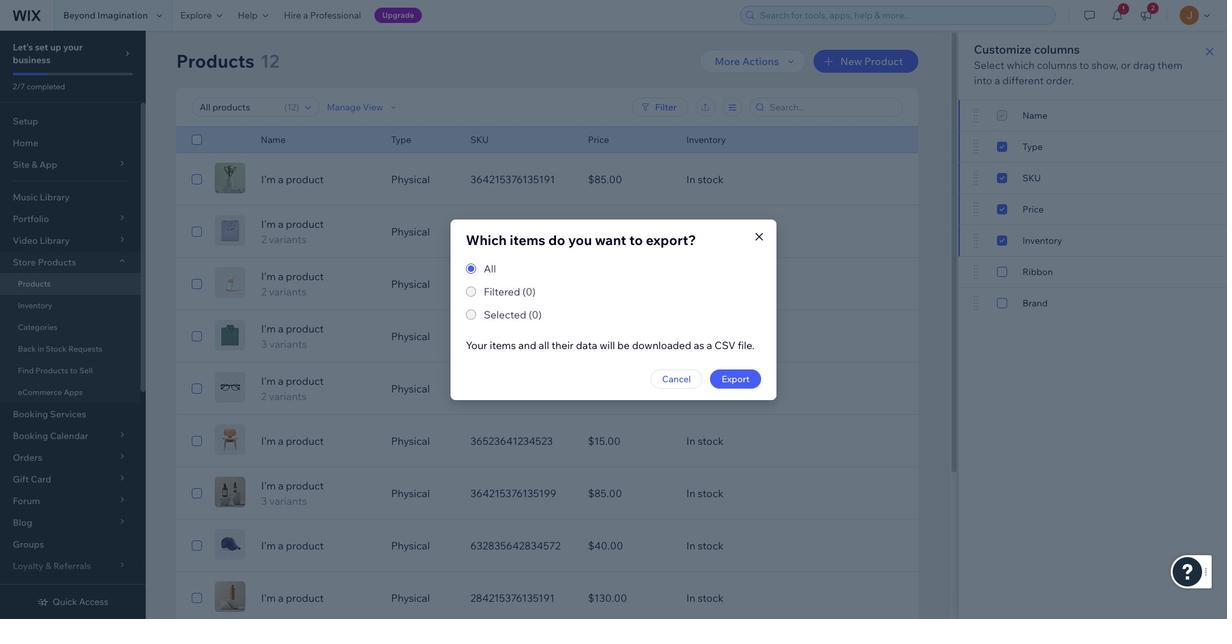 Task type: vqa. For each thing, say whether or not it's contained in the screenshot.


Task type: describe. For each thing, give the bounding box(es) containing it.
variants for 364215376135199
[[269, 495, 307, 508]]

beyond
[[63, 10, 95, 21]]

$85.00 link for 364215376135199
[[580, 479, 679, 509]]

groups
[[13, 539, 44, 551]]

brand button
[[959, 288, 1227, 319]]

stock for 217537123517253
[[698, 330, 724, 343]]

4 in from the top
[[686, 383, 695, 396]]

help
[[238, 10, 258, 21]]

groups link
[[0, 534, 141, 556]]

upgrade button
[[375, 8, 422, 23]]

products down explore
[[176, 50, 255, 72]]

back in stock requests link
[[0, 339, 141, 360]]

home link
[[0, 132, 141, 154]]

cancel
[[662, 374, 691, 385]]

284215376135191
[[470, 592, 555, 605]]

7 product from the top
[[286, 480, 324, 493]]

3 for 364215376135199
[[261, 495, 267, 508]]

your items and all their data will be downloaded as a csv file.
[[466, 339, 755, 352]]

9 i'm from the top
[[261, 592, 275, 605]]

2 for physical 'link' related to 364215375135191
[[261, 233, 266, 246]]

point of sale link
[[0, 578, 141, 599]]

physical for 364215375135191
[[391, 226, 430, 238]]

cancel button
[[651, 370, 703, 389]]

find
[[18, 366, 34, 376]]

setup link
[[0, 111, 141, 132]]

5 physical from the top
[[391, 383, 430, 396]]

variants for 364115376135191
[[269, 286, 306, 298]]

physical link for 632835642834572
[[383, 531, 463, 562]]

variants for 364215375135191
[[269, 233, 306, 246]]

4 in stock link from the top
[[679, 374, 865, 405]]

quick access button
[[37, 597, 108, 608]]

3 for 217537123517253
[[261, 338, 267, 351]]

ecommerce apps link
[[0, 382, 141, 404]]

all option group
[[466, 261, 761, 322]]

2 for 5th physical 'link' from the bottom
[[261, 391, 266, 403]]

284215376135191 link
[[463, 584, 580, 614]]

hire a professional link
[[276, 0, 369, 31]]

products 12
[[176, 50, 279, 72]]

5 i'm from the top
[[261, 375, 275, 388]]

364115376135191 link
[[463, 269, 580, 300]]

to inside sidebar element
[[70, 366, 78, 376]]

help button
[[230, 0, 276, 31]]

point
[[13, 583, 35, 594]]

filter
[[655, 102, 677, 113]]

professional
[[310, 10, 361, 21]]

$25.00
[[588, 330, 621, 343]]

(
[[284, 102, 287, 113]]

inventory button
[[959, 226, 1227, 257]]

ecommerce
[[18, 388, 62, 398]]

i'm a product 3 variants for 364215376135199
[[261, 480, 324, 508]]

sale
[[47, 583, 66, 594]]

back in stock requests
[[18, 344, 102, 354]]

store products
[[13, 257, 76, 268]]

variants for 217537123517253
[[269, 338, 307, 351]]

4 product from the top
[[286, 323, 324, 336]]

stock for 36523641234523
[[698, 435, 724, 448]]

of
[[37, 583, 45, 594]]

364215376135191 link
[[463, 164, 580, 195]]

which items do you want to export?
[[466, 232, 696, 248]]

set
[[35, 42, 48, 53]]

in stock link for 364215375135191
[[679, 217, 865, 247]]

products down store at the left top
[[18, 279, 51, 289]]

your
[[466, 339, 487, 352]]

quick
[[53, 597, 77, 608]]

i'm a product for 632835642834572
[[261, 540, 324, 553]]

select
[[974, 59, 1004, 72]]

explore
[[180, 10, 212, 21]]

2 product from the top
[[286, 218, 324, 231]]

$25.00 link
[[580, 321, 679, 352]]

customize
[[974, 42, 1032, 57]]

8 product from the top
[[286, 540, 324, 553]]

sku button
[[959, 163, 1227, 194]]

stock for 632835642834572
[[698, 540, 724, 553]]

Unsaved view field
[[196, 98, 280, 116]]

in stock for 632835642834572
[[686, 540, 724, 553]]

$40.00
[[588, 540, 623, 553]]

364215375135191 link
[[463, 217, 580, 247]]

physical for 36523641234523
[[391, 435, 430, 448]]

in stock link for 36523641234523
[[679, 426, 865, 457]]

2 inside button
[[1151, 4, 1155, 12]]

36523641234523 link
[[463, 426, 580, 457]]

booking services link
[[0, 404, 141, 426]]

booking
[[13, 409, 48, 421]]

inventory link
[[0, 295, 141, 317]]

physical for 364215376135191
[[391, 173, 430, 186]]

quick access
[[53, 597, 108, 608]]

filter button
[[632, 98, 688, 117]]

drag . image for brand
[[970, 296, 982, 311]]

3 i'm a product 2 variants from the top
[[261, 375, 324, 403]]

$20.00 link
[[580, 217, 679, 247]]

364115376135191
[[470, 278, 554, 291]]

0 vertical spatial columns
[[1034, 42, 1080, 57]]

364215376135191
[[470, 173, 555, 186]]

all
[[484, 262, 496, 275]]

6 i'm from the top
[[261, 435, 275, 448]]

ribbon button
[[959, 257, 1227, 288]]

stock
[[46, 344, 67, 354]]

which
[[466, 232, 507, 248]]

364215376135199 link
[[463, 479, 580, 509]]

0 horizontal spatial price
[[588, 134, 609, 146]]

in for 217537123517253
[[686, 330, 695, 343]]

as
[[694, 339, 704, 352]]

drag . image for name
[[970, 108, 982, 123]]

setup
[[13, 116, 38, 127]]

show,
[[1092, 59, 1119, 72]]

items for and
[[490, 339, 516, 352]]

business
[[13, 54, 51, 66]]

in for 632835642834572
[[686, 540, 695, 553]]

drag . image for type
[[970, 139, 982, 155]]

price inside price button
[[1023, 204, 1044, 215]]

physical link for 284215376135191
[[383, 584, 463, 614]]

inventory inside sidebar element
[[18, 301, 52, 311]]

will
[[600, 339, 615, 352]]

apps
[[64, 388, 83, 398]]

beyond imagination
[[63, 10, 148, 21]]

12 for products 12
[[260, 50, 279, 72]]

i'm a product for 364215376135191
[[261, 173, 324, 186]]

export?
[[646, 232, 696, 248]]

order.
[[1046, 74, 1074, 87]]

1 vertical spatial columns
[[1037, 59, 1077, 72]]

physical for 364215376135199
[[391, 488, 430, 500]]

Search... field
[[766, 98, 899, 116]]

i'm a product link for 364215376135191
[[253, 172, 383, 187]]

in stock link for 217537123517253
[[679, 321, 865, 352]]

type button
[[959, 132, 1227, 163]]



Task type: locate. For each thing, give the bounding box(es) containing it.
8 i'm from the top
[[261, 540, 275, 553]]

data
[[576, 339, 597, 352]]

8 physical from the top
[[391, 540, 430, 553]]

in stock for 364215375135191
[[686, 226, 724, 238]]

1 i'm a product from the top
[[261, 173, 324, 186]]

in stock for 364215376135199
[[686, 488, 724, 500]]

3 variants from the top
[[269, 338, 307, 351]]

i'm a product 3 variants for 217537123517253
[[261, 323, 324, 351]]

3 physical link from the top
[[383, 269, 463, 300]]

2 in stock link from the top
[[679, 217, 865, 247]]

7 physical link from the top
[[383, 479, 463, 509]]

3 in stock link from the top
[[679, 321, 865, 352]]

all
[[539, 339, 549, 352]]

0 vertical spatial price
[[588, 134, 609, 146]]

1 horizontal spatial to
[[629, 232, 643, 248]]

to for columns
[[1079, 59, 1089, 72]]

1 vertical spatial 12
[[287, 102, 296, 113]]

2 vertical spatial inventory
[[18, 301, 52, 311]]

0 vertical spatial i'm a product 3 variants
[[261, 323, 324, 351]]

1 physical link from the top
[[383, 164, 463, 195]]

physical link for 364115376135191
[[383, 269, 463, 300]]

3 i'm from the top
[[261, 270, 275, 283]]

1 horizontal spatial type
[[1023, 141, 1043, 153]]

inventory up ribbon at the right top of page
[[1023, 235, 1062, 247]]

different
[[1003, 74, 1044, 87]]

12 right 'unsaved view' field
[[287, 102, 296, 113]]

products up products link
[[38, 257, 76, 268]]

you
[[568, 232, 592, 248]]

2 in from the top
[[686, 226, 695, 238]]

4 in stock from the top
[[686, 383, 724, 396]]

stock
[[698, 173, 724, 186], [698, 226, 724, 238], [698, 330, 724, 343], [698, 383, 724, 396], [698, 435, 724, 448], [698, 488, 724, 500], [698, 540, 724, 553], [698, 592, 724, 605]]

categories link
[[0, 317, 141, 339]]

0 vertical spatial i'm a product 2 variants
[[261, 218, 324, 246]]

1 i'm a product 3 variants from the top
[[261, 323, 324, 351]]

0 vertical spatial name
[[1023, 110, 1047, 121]]

in for 284215376135191
[[686, 592, 695, 605]]

physical link for 364215376135199
[[383, 479, 463, 509]]

2 i'm a product 2 variants from the top
[[261, 270, 324, 298]]

want
[[595, 232, 626, 248]]

1 horizontal spatial inventory
[[686, 134, 726, 146]]

into
[[974, 74, 992, 87]]

in for 364215376135199
[[686, 488, 695, 500]]

$130.00 link
[[580, 584, 679, 614]]

in stock for 217537123517253
[[686, 330, 724, 343]]

6 product from the top
[[286, 435, 324, 448]]

)
[[296, 102, 299, 113]]

5 physical link from the top
[[383, 374, 463, 405]]

217537123517253 link
[[463, 321, 580, 352]]

price button
[[959, 194, 1227, 226]]

which
[[1007, 59, 1035, 72]]

1 vertical spatial $85.00 link
[[580, 479, 679, 509]]

downloaded
[[632, 339, 691, 352]]

1 $85.00 from the top
[[588, 173, 622, 186]]

7 in from the top
[[686, 540, 695, 553]]

in stock for 36523641234523
[[686, 435, 724, 448]]

in
[[37, 344, 44, 354]]

$15.00
[[588, 435, 621, 448]]

drag
[[1133, 59, 1155, 72]]

name inside button
[[1023, 110, 1047, 121]]

stock for 364215375135191
[[698, 226, 724, 238]]

drag . image
[[970, 139, 982, 155], [970, 171, 982, 186], [970, 265, 982, 280]]

Search for tools, apps, help & more... field
[[756, 6, 1051, 24]]

4 physical link from the top
[[383, 321, 463, 352]]

1 vertical spatial sku
[[1023, 173, 1041, 184]]

stock for 284215376135191
[[698, 592, 724, 605]]

2 i'm a product 3 variants from the top
[[261, 480, 324, 508]]

in for 36523641234523
[[686, 435, 695, 448]]

3 i'm a product from the top
[[261, 540, 324, 553]]

in stock link
[[679, 164, 865, 195], [679, 217, 865, 247], [679, 321, 865, 352], [679, 374, 865, 405], [679, 426, 865, 457], [679, 479, 865, 509], [679, 531, 865, 562], [679, 584, 865, 614]]

$85.00 for 364215376135191
[[588, 173, 622, 186]]

2 variants from the top
[[269, 286, 306, 298]]

back
[[18, 344, 36, 354]]

physical for 364115376135191
[[391, 278, 430, 291]]

2 3 from the top
[[261, 495, 267, 508]]

booking services
[[13, 409, 86, 421]]

brand
[[1023, 298, 1048, 309]]

to inside customize columns select which columns to show, or drag them into a different order.
[[1079, 59, 1089, 72]]

0 vertical spatial 3
[[261, 338, 267, 351]]

8 stock from the top
[[698, 592, 724, 605]]

3 drag . image from the top
[[970, 233, 982, 249]]

in stock link for 364215376135191
[[679, 164, 865, 195]]

2 button
[[1132, 0, 1160, 31]]

let's set up your business
[[13, 42, 83, 66]]

1 in stock link from the top
[[679, 164, 865, 195]]

a inside customize columns select which columns to show, or drag them into a different order.
[[995, 74, 1000, 87]]

6 physical link from the top
[[383, 426, 463, 457]]

0 vertical spatial 12
[[260, 50, 279, 72]]

1 vertical spatial $85.00
[[588, 488, 622, 500]]

your
[[63, 42, 83, 53]]

4 physical from the top
[[391, 330, 430, 343]]

$20.00
[[588, 226, 622, 238]]

drag . image for inventory
[[970, 233, 982, 249]]

physical for 217537123517253
[[391, 330, 430, 343]]

inventory down 'filter' button
[[686, 134, 726, 146]]

1 horizontal spatial sku
[[1023, 173, 1041, 184]]

4 variants from the top
[[269, 391, 306, 403]]

( 12 )
[[284, 102, 299, 113]]

1 product from the top
[[286, 173, 324, 186]]

hire a professional
[[284, 10, 361, 21]]

1 drag . image from the top
[[970, 108, 982, 123]]

3
[[261, 338, 267, 351], [261, 495, 267, 508]]

2 vertical spatial to
[[70, 366, 78, 376]]

inventory up categories
[[18, 301, 52, 311]]

1 i'm a product link from the top
[[253, 172, 383, 187]]

3 in stock from the top
[[686, 330, 724, 343]]

3 i'm a product link from the top
[[253, 539, 383, 554]]

217537123517253
[[470, 330, 555, 343]]

requests
[[68, 344, 102, 354]]

drag . image inside ribbon "button"
[[970, 265, 982, 280]]

inventory
[[686, 134, 726, 146], [1023, 235, 1062, 247], [18, 301, 52, 311]]

0 vertical spatial sku
[[470, 134, 489, 146]]

12 for ( 12 )
[[287, 102, 296, 113]]

items left and
[[490, 339, 516, 352]]

364215375135191
[[470, 226, 556, 238]]

1 vertical spatial 3
[[261, 495, 267, 508]]

products link
[[0, 274, 141, 295]]

0 vertical spatial $85.00
[[588, 173, 622, 186]]

3 in from the top
[[686, 330, 695, 343]]

2 physical link from the top
[[383, 217, 463, 247]]

sku inside button
[[1023, 173, 1041, 184]]

1 physical from the top
[[391, 173, 430, 186]]

6 in from the top
[[686, 488, 695, 500]]

4 drag . image from the top
[[970, 296, 982, 311]]

to for want
[[629, 232, 643, 248]]

in stock link for 284215376135191
[[679, 584, 865, 614]]

4 i'm from the top
[[261, 323, 275, 336]]

5 stock from the top
[[698, 435, 724, 448]]

8 in stock link from the top
[[679, 584, 865, 614]]

i'm a product link for 36523641234523
[[253, 434, 383, 449]]

0 horizontal spatial inventory
[[18, 301, 52, 311]]

2 vertical spatial drag . image
[[970, 265, 982, 280]]

in stock link for 364215376135199
[[679, 479, 865, 509]]

1 vertical spatial name
[[261, 134, 286, 146]]

5 product from the top
[[286, 375, 324, 388]]

to left the sell on the bottom
[[70, 366, 78, 376]]

name button
[[959, 100, 1227, 132]]

0 vertical spatial drag . image
[[970, 139, 982, 155]]

drag . image inside the name button
[[970, 108, 982, 123]]

point of sale
[[13, 583, 66, 594]]

services
[[50, 409, 86, 421]]

physical link for 364215375135191
[[383, 217, 463, 247]]

drag . image inside the type button
[[970, 139, 982, 155]]

None checkbox
[[192, 132, 202, 148], [997, 139, 1007, 155], [192, 172, 202, 187], [997, 233, 1007, 249], [192, 277, 202, 292], [192, 382, 202, 397], [192, 539, 202, 554], [192, 132, 202, 148], [997, 139, 1007, 155], [192, 172, 202, 187], [997, 233, 1007, 249], [192, 277, 202, 292], [192, 382, 202, 397], [192, 539, 202, 554]]

i'm a product 2 variants for 364215375135191
[[261, 218, 324, 246]]

product
[[286, 173, 324, 186], [286, 218, 324, 231], [286, 270, 324, 283], [286, 323, 324, 336], [286, 375, 324, 388], [286, 435, 324, 448], [286, 480, 324, 493], [286, 540, 324, 553], [286, 592, 324, 605]]

8 physical link from the top
[[383, 531, 463, 562]]

stock for 364215376135199
[[698, 488, 724, 500]]

7 i'm from the top
[[261, 480, 275, 493]]

12 down help button
[[260, 50, 279, 72]]

drag . image inside sku button
[[970, 171, 982, 186]]

2 i'm a product from the top
[[261, 435, 324, 448]]

physical for 284215376135191
[[391, 592, 430, 605]]

csv file.
[[714, 339, 755, 352]]

$85.00 link
[[580, 164, 679, 195], [580, 479, 679, 509]]

2 horizontal spatial inventory
[[1023, 235, 1062, 247]]

0 horizontal spatial name
[[261, 134, 286, 146]]

products inside dropdown button
[[38, 257, 76, 268]]

1 stock from the top
[[698, 173, 724, 186]]

1 vertical spatial i'm a product 2 variants
[[261, 270, 324, 298]]

ecommerce apps
[[18, 388, 83, 398]]

8 in from the top
[[686, 592, 695, 605]]

$40.00 link
[[580, 531, 679, 562]]

find products to sell link
[[0, 360, 141, 382]]

7 in stock link from the top
[[679, 531, 865, 562]]

in
[[686, 173, 695, 186], [686, 226, 695, 238], [686, 330, 695, 343], [686, 383, 695, 396], [686, 435, 695, 448], [686, 488, 695, 500], [686, 540, 695, 553], [686, 592, 695, 605]]

i'm a product link for 632835642834572
[[253, 539, 383, 554]]

5 in from the top
[[686, 435, 695, 448]]

7 in stock from the top
[[686, 540, 724, 553]]

2
[[1151, 4, 1155, 12], [261, 233, 266, 246], [261, 286, 266, 298], [261, 391, 266, 403]]

$85.00 link up the "$40.00" link
[[580, 479, 679, 509]]

2 $85.00 link from the top
[[580, 479, 679, 509]]

i'm a product link for 284215376135191
[[253, 591, 383, 607]]

5 in stock link from the top
[[679, 426, 865, 457]]

3 stock from the top
[[698, 330, 724, 343]]

0 vertical spatial to
[[1079, 59, 1089, 72]]

upgrade
[[382, 10, 414, 20]]

drag . image inside price button
[[970, 202, 982, 217]]

8 in stock from the top
[[686, 592, 724, 605]]

2 for 364115376135191's physical 'link'
[[261, 286, 266, 298]]

3 drag . image from the top
[[970, 265, 982, 280]]

stock for 364215376135191
[[698, 173, 724, 186]]

in stock for 364215376135191
[[686, 173, 724, 186]]

i'm
[[261, 173, 275, 186], [261, 218, 275, 231], [261, 270, 275, 283], [261, 323, 275, 336], [261, 375, 275, 388], [261, 435, 275, 448], [261, 480, 275, 493], [261, 540, 275, 553], [261, 592, 275, 605]]

in stock link for 632835642834572
[[679, 531, 865, 562]]

1 vertical spatial to
[[629, 232, 643, 248]]

them
[[1158, 59, 1183, 72]]

2 in stock from the top
[[686, 226, 724, 238]]

3 product from the top
[[286, 270, 324, 283]]

$85.00
[[588, 173, 622, 186], [588, 488, 622, 500]]

1 drag . image from the top
[[970, 139, 982, 155]]

1 3 from the top
[[261, 338, 267, 351]]

inventory inside button
[[1023, 235, 1062, 247]]

export button
[[710, 370, 761, 389]]

2 i'm a product link from the top
[[253, 434, 383, 449]]

in stock
[[686, 173, 724, 186], [686, 226, 724, 238], [686, 330, 724, 343], [686, 383, 724, 396], [686, 435, 724, 448], [686, 488, 724, 500], [686, 540, 724, 553], [686, 592, 724, 605]]

drag . image for ribbon
[[970, 265, 982, 280]]

9 physical from the top
[[391, 592, 430, 605]]

0 vertical spatial items
[[510, 232, 545, 248]]

physical for 632835642834572
[[391, 540, 430, 553]]

1 i'm a product 2 variants from the top
[[261, 218, 324, 246]]

0 horizontal spatial 12
[[260, 50, 279, 72]]

$85.00 up $40.00
[[588, 488, 622, 500]]

1 vertical spatial items
[[490, 339, 516, 352]]

2 physical from the top
[[391, 226, 430, 238]]

0 vertical spatial inventory
[[686, 134, 726, 146]]

type
[[391, 134, 411, 146], [1023, 141, 1043, 153]]

2 drag . image from the top
[[970, 171, 982, 186]]

products up ecommerce apps
[[35, 366, 68, 376]]

1 vertical spatial drag . image
[[970, 171, 982, 186]]

0 horizontal spatial to
[[70, 366, 78, 376]]

4 i'm a product from the top
[[261, 592, 324, 605]]

2 drag . image from the top
[[970, 202, 982, 217]]

2 $85.00 from the top
[[588, 488, 622, 500]]

$130.00
[[588, 592, 627, 605]]

6 stock from the top
[[698, 488, 724, 500]]

physical link for 36523641234523
[[383, 426, 463, 457]]

2 stock from the top
[[698, 226, 724, 238]]

name down different at the right of page
[[1023, 110, 1047, 121]]

physical link for 217537123517253
[[383, 321, 463, 352]]

5 variants from the top
[[269, 495, 307, 508]]

1 vertical spatial i'm a product 3 variants
[[261, 480, 324, 508]]

6 in stock link from the top
[[679, 479, 865, 509]]

up
[[50, 42, 61, 53]]

do
[[548, 232, 565, 248]]

completed
[[27, 82, 65, 91]]

drag . image for sku
[[970, 171, 982, 186]]

$85.00 for 364215376135199
[[588, 488, 622, 500]]

drag . image for price
[[970, 202, 982, 217]]

1 vertical spatial price
[[1023, 204, 1044, 215]]

1 i'm from the top
[[261, 173, 275, 186]]

None checkbox
[[997, 108, 1007, 123], [997, 171, 1007, 186], [997, 202, 1007, 217], [192, 224, 202, 240], [997, 265, 1007, 280], [997, 296, 1007, 311], [192, 329, 202, 344], [192, 434, 202, 449], [192, 486, 202, 502], [192, 591, 202, 607], [997, 108, 1007, 123], [997, 171, 1007, 186], [997, 202, 1007, 217], [192, 224, 202, 240], [997, 265, 1007, 280], [997, 296, 1007, 311], [192, 329, 202, 344], [192, 434, 202, 449], [192, 486, 202, 502], [192, 591, 202, 607]]

name down (
[[261, 134, 286, 146]]

export
[[722, 374, 750, 385]]

1 in stock from the top
[[686, 173, 724, 186]]

2 vertical spatial i'm a product 2 variants
[[261, 375, 324, 403]]

$85.00 link for 364215376135191
[[580, 164, 679, 195]]

type inside the type button
[[1023, 141, 1043, 153]]

1 horizontal spatial name
[[1023, 110, 1047, 121]]

3 physical from the top
[[391, 278, 430, 291]]

items for do
[[510, 232, 545, 248]]

2 i'm from the top
[[261, 218, 275, 231]]

4 stock from the top
[[698, 383, 724, 396]]

1 in from the top
[[686, 173, 695, 186]]

2 horizontal spatial to
[[1079, 59, 1089, 72]]

in stock for 284215376135191
[[686, 592, 724, 605]]

632835642834572 link
[[463, 531, 580, 562]]

drag . image inside inventory button
[[970, 233, 982, 249]]

and
[[518, 339, 536, 352]]

drag . image inside brand button
[[970, 296, 982, 311]]

2/7 completed
[[13, 82, 65, 91]]

2/7
[[13, 82, 25, 91]]

9 physical link from the top
[[383, 584, 463, 614]]

ribbon
[[1023, 267, 1053, 278]]

physical
[[391, 173, 430, 186], [391, 226, 430, 238], [391, 278, 430, 291], [391, 330, 430, 343], [391, 383, 430, 396], [391, 435, 430, 448], [391, 488, 430, 500], [391, 540, 430, 553], [391, 592, 430, 605]]

to right the 'want'
[[629, 232, 643, 248]]

items left do
[[510, 232, 545, 248]]

i'm a product 2 variants for 364115376135191
[[261, 270, 324, 298]]

hire
[[284, 10, 301, 21]]

0 vertical spatial $85.00 link
[[580, 164, 679, 195]]

1 $85.00 link from the top
[[580, 164, 679, 195]]

364215376135199
[[470, 488, 556, 500]]

i'm a product for 36523641234523
[[261, 435, 324, 448]]

access
[[79, 597, 108, 608]]

sidebar element
[[0, 31, 146, 620]]

1 vertical spatial inventory
[[1023, 235, 1062, 247]]

9 product from the top
[[286, 592, 324, 605]]

1 horizontal spatial price
[[1023, 204, 1044, 215]]

physical link for 364215376135191
[[383, 164, 463, 195]]

to left show,
[[1079, 59, 1089, 72]]

4 i'm a product link from the top
[[253, 591, 383, 607]]

1 horizontal spatial 12
[[287, 102, 296, 113]]

products
[[176, 50, 255, 72], [38, 257, 76, 268], [18, 279, 51, 289], [35, 366, 68, 376]]

7 physical from the top
[[391, 488, 430, 500]]

6 in stock from the top
[[686, 488, 724, 500]]

7 stock from the top
[[698, 540, 724, 553]]

5 in stock from the top
[[686, 435, 724, 448]]

1 variants from the top
[[269, 233, 306, 246]]

$85.00 up the $20.00
[[588, 173, 622, 186]]

let's
[[13, 42, 33, 53]]

0 horizontal spatial sku
[[470, 134, 489, 146]]

i'm a product link
[[253, 172, 383, 187], [253, 434, 383, 449], [253, 539, 383, 554], [253, 591, 383, 607]]

i'm a product for 284215376135191
[[261, 592, 324, 605]]

$85.00 link up $20.00 link
[[580, 164, 679, 195]]

drag . image
[[970, 108, 982, 123], [970, 202, 982, 217], [970, 233, 982, 249], [970, 296, 982, 311]]

in for 364215376135191
[[686, 173, 695, 186]]

store products button
[[0, 252, 141, 274]]

in for 364215375135191
[[686, 226, 695, 238]]

6 physical from the top
[[391, 435, 430, 448]]

0 horizontal spatial type
[[391, 134, 411, 146]]



